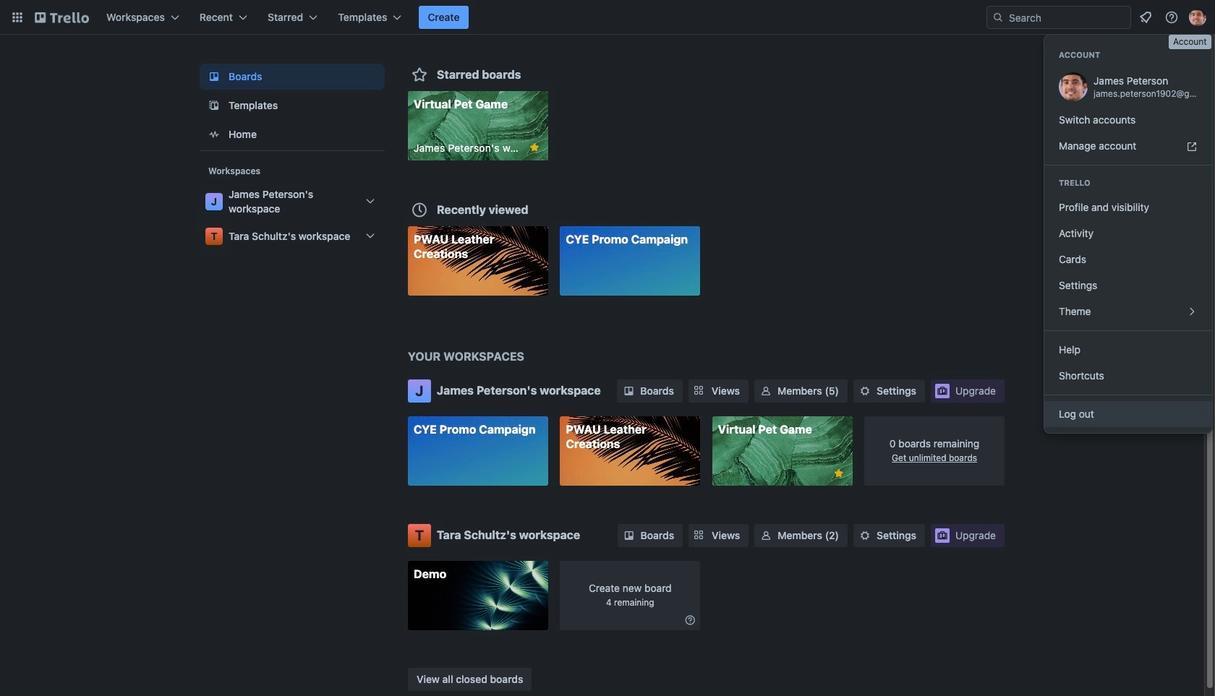 Task type: describe. For each thing, give the bounding box(es) containing it.
search image
[[993, 12, 1004, 23]]

template board image
[[206, 97, 223, 114]]

1 vertical spatial james peterson (jamespeterson93) image
[[1059, 72, 1088, 101]]

board image
[[206, 68, 223, 85]]

back to home image
[[35, 6, 89, 29]]

Search field
[[987, 6, 1132, 29]]

open information menu image
[[1165, 10, 1180, 25]]

1 horizontal spatial click to unstar this board. it will be removed from your starred list. image
[[833, 467, 846, 481]]



Task type: vqa. For each thing, say whether or not it's contained in the screenshot.
board image in the left of the page
yes



Task type: locate. For each thing, give the bounding box(es) containing it.
0 vertical spatial click to unstar this board. it will be removed from your starred list. image
[[528, 141, 541, 154]]

tooltip
[[1169, 35, 1212, 49]]

0 vertical spatial james peterson (jamespeterson93) image
[[1190, 9, 1207, 26]]

0 horizontal spatial james peterson (jamespeterson93) image
[[1059, 72, 1088, 101]]

primary element
[[0, 0, 1216, 35]]

james peterson (jamespeterson93) image right open information menu image
[[1190, 9, 1207, 26]]

0 horizontal spatial click to unstar this board. it will be removed from your starred list. image
[[528, 141, 541, 154]]

click to unstar this board. it will be removed from your starred list. image
[[528, 141, 541, 154], [833, 467, 846, 481]]

home image
[[206, 126, 223, 143]]

1 vertical spatial click to unstar this board. it will be removed from your starred list. image
[[833, 467, 846, 481]]

sm image
[[759, 384, 774, 399]]

1 horizontal spatial james peterson (jamespeterson93) image
[[1190, 9, 1207, 26]]

james peterson (jamespeterson93) image down search field
[[1059, 72, 1088, 101]]

james peterson (jamespeterson93) image
[[1190, 9, 1207, 26], [1059, 72, 1088, 101]]

sm image
[[622, 384, 636, 399], [858, 384, 873, 399], [622, 529, 637, 543], [759, 529, 774, 543], [858, 529, 873, 543], [683, 613, 698, 628]]

0 notifications image
[[1138, 9, 1155, 26]]



